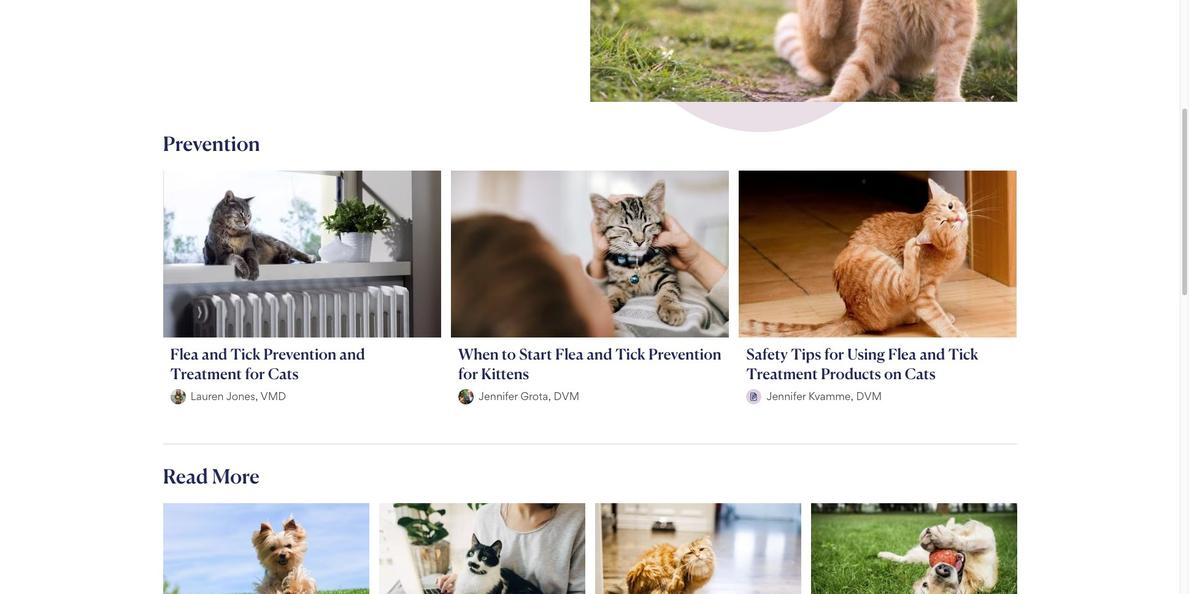 Task type: describe. For each thing, give the bounding box(es) containing it.
flea inside when to start flea and tick prevention for kittens
[[555, 345, 584, 363]]

safety
[[746, 345, 788, 363]]

vmd
[[260, 390, 286, 403]]

using
[[847, 345, 885, 363]]

2 and from the left
[[340, 345, 365, 363]]

products
[[821, 364, 881, 383]]

jones,
[[226, 390, 258, 403]]

by image for when to start flea and tick prevention for kittens
[[458, 389, 474, 404]]

for inside 'safety tips for using flea and tick treatment products on cats'
[[824, 345, 844, 363]]

dvm for kittens
[[554, 390, 579, 403]]

1 and from the left
[[202, 345, 227, 363]]

prevention inside when to start flea and tick prevention for kittens
[[649, 345, 722, 363]]

jennifer for treatment
[[767, 390, 806, 403]]

and inside when to start flea and tick prevention for kittens
[[587, 345, 612, 363]]

treatment inside flea and tick prevention and treatment for cats
[[170, 364, 242, 383]]

and inside 'safety tips for using flea and tick treatment products on cats'
[[920, 345, 945, 363]]

tick inside 'safety tips for using flea and tick treatment products on cats'
[[948, 345, 979, 363]]

lauren jones, vmd
[[191, 390, 286, 403]]

read more
[[163, 464, 260, 488]]

more
[[212, 464, 260, 488]]

on
[[884, 364, 902, 383]]



Task type: locate. For each thing, give the bounding box(es) containing it.
1 flea from the left
[[170, 345, 199, 363]]

by image down 'when'
[[458, 389, 474, 404]]

when to start flea and tick prevention for kittens
[[458, 345, 722, 383]]

treatment inside 'safety tips for using flea and tick treatment products on cats'
[[746, 364, 818, 383]]

1 by image from the left
[[170, 389, 186, 404]]

3 by image from the left
[[746, 389, 762, 404]]

flea up on
[[888, 345, 917, 363]]

tick
[[230, 345, 261, 363], [615, 345, 646, 363], [948, 345, 979, 363]]

kittens
[[481, 364, 529, 383]]

1 treatment from the left
[[170, 364, 242, 383]]

0 horizontal spatial prevention
[[163, 131, 260, 156]]

2 horizontal spatial prevention
[[649, 345, 722, 363]]

flea inside flea and tick prevention and treatment for cats
[[170, 345, 199, 363]]

cats inside flea and tick prevention and treatment for cats
[[268, 364, 299, 383]]

for up products
[[824, 345, 844, 363]]

for down 'when'
[[458, 364, 478, 383]]

2 jennifer from the left
[[767, 390, 806, 403]]

flea inside 'safety tips for using flea and tick treatment products on cats'
[[888, 345, 917, 363]]

jennifer down the kittens
[[479, 390, 518, 403]]

cats up vmd
[[268, 364, 299, 383]]

1 horizontal spatial prevention
[[264, 345, 337, 363]]

and
[[202, 345, 227, 363], [340, 345, 365, 363], [587, 345, 612, 363], [920, 345, 945, 363]]

1 tick from the left
[[230, 345, 261, 363]]

1 dvm from the left
[[554, 390, 579, 403]]

0 horizontal spatial for
[[245, 364, 265, 383]]

tips
[[791, 345, 821, 363]]

2 horizontal spatial flea
[[888, 345, 917, 363]]

4 and from the left
[[920, 345, 945, 363]]

jennifer for for
[[479, 390, 518, 403]]

by image
[[170, 389, 186, 404], [458, 389, 474, 404], [746, 389, 762, 404]]

flea up lauren
[[170, 345, 199, 363]]

lauren
[[191, 390, 224, 403]]

jennifer left "kvamme," on the bottom of the page
[[767, 390, 806, 403]]

for up jones,
[[245, 364, 265, 383]]

by image left lauren
[[170, 389, 186, 404]]

1 jennifer from the left
[[479, 390, 518, 403]]

prevention
[[163, 131, 260, 156], [264, 345, 337, 363], [649, 345, 722, 363]]

0 horizontal spatial by image
[[170, 389, 186, 404]]

0 horizontal spatial flea
[[170, 345, 199, 363]]

safety tips for using flea and tick treatment products on cats
[[746, 345, 979, 383]]

2 treatment from the left
[[746, 364, 818, 383]]

2 by image from the left
[[458, 389, 474, 404]]

to
[[502, 345, 516, 363]]

jennifer
[[479, 390, 518, 403], [767, 390, 806, 403]]

jennifer grota, dvm
[[479, 390, 579, 403]]

cats inside 'safety tips for using flea and tick treatment products on cats'
[[905, 364, 936, 383]]

1 horizontal spatial dvm
[[856, 390, 882, 403]]

1 horizontal spatial jennifer
[[767, 390, 806, 403]]

flea
[[170, 345, 199, 363], [555, 345, 584, 363], [888, 345, 917, 363]]

2 horizontal spatial by image
[[746, 389, 762, 404]]

flea right start
[[555, 345, 584, 363]]

0 horizontal spatial dvm
[[554, 390, 579, 403]]

prevention inside flea and tick prevention and treatment for cats
[[264, 345, 337, 363]]

0 horizontal spatial cats
[[268, 364, 299, 383]]

cats
[[268, 364, 299, 383], [905, 364, 936, 383]]

2 tick from the left
[[615, 345, 646, 363]]

0 horizontal spatial tick
[[230, 345, 261, 363]]

for inside when to start flea and tick prevention for kittens
[[458, 364, 478, 383]]

3 and from the left
[[587, 345, 612, 363]]

1 horizontal spatial flea
[[555, 345, 584, 363]]

2 dvm from the left
[[856, 390, 882, 403]]

1 horizontal spatial tick
[[615, 345, 646, 363]]

2 flea from the left
[[555, 345, 584, 363]]

cats right on
[[905, 364, 936, 383]]

dvm
[[554, 390, 579, 403], [856, 390, 882, 403]]

2 cats from the left
[[905, 364, 936, 383]]

1 horizontal spatial treatment
[[746, 364, 818, 383]]

orange tabby cat scratching himself outside image
[[590, 0, 1017, 102]]

3 tick from the left
[[948, 345, 979, 363]]

1 cats from the left
[[268, 364, 299, 383]]

for inside flea and tick prevention and treatment for cats
[[245, 364, 265, 383]]

for
[[824, 345, 844, 363], [245, 364, 265, 383], [458, 364, 478, 383]]

kvamme,
[[809, 390, 854, 403]]

1 horizontal spatial for
[[458, 364, 478, 383]]

by image for safety tips for using flea and tick treatment products on cats
[[746, 389, 762, 404]]

dvm down products
[[856, 390, 882, 403]]

treatment up lauren
[[170, 364, 242, 383]]

treatment
[[170, 364, 242, 383], [746, 364, 818, 383]]

2 horizontal spatial tick
[[948, 345, 979, 363]]

0 horizontal spatial treatment
[[170, 364, 242, 383]]

tick inside flea and tick prevention and treatment for cats
[[230, 345, 261, 363]]

start
[[519, 345, 552, 363]]

flea and tick prevention and treatment for cats
[[170, 345, 365, 383]]

read
[[163, 464, 208, 488]]

0 horizontal spatial jennifer
[[479, 390, 518, 403]]

dvm right grota,
[[554, 390, 579, 403]]

treatment down safety at bottom right
[[746, 364, 818, 383]]

dvm for products
[[856, 390, 882, 403]]

jennifer kvamme, dvm
[[767, 390, 882, 403]]

by image down safety at bottom right
[[746, 389, 762, 404]]

1 horizontal spatial cats
[[905, 364, 936, 383]]

2 horizontal spatial for
[[824, 345, 844, 363]]

3 flea from the left
[[888, 345, 917, 363]]

1 horizontal spatial by image
[[458, 389, 474, 404]]

tick inside when to start flea and tick prevention for kittens
[[615, 345, 646, 363]]

by image for flea and tick prevention and treatment for cats
[[170, 389, 186, 404]]

when
[[458, 345, 499, 363]]

grota,
[[521, 390, 551, 403]]



Task type: vqa. For each thing, say whether or not it's contained in the screenshot.
HAIR,
no



